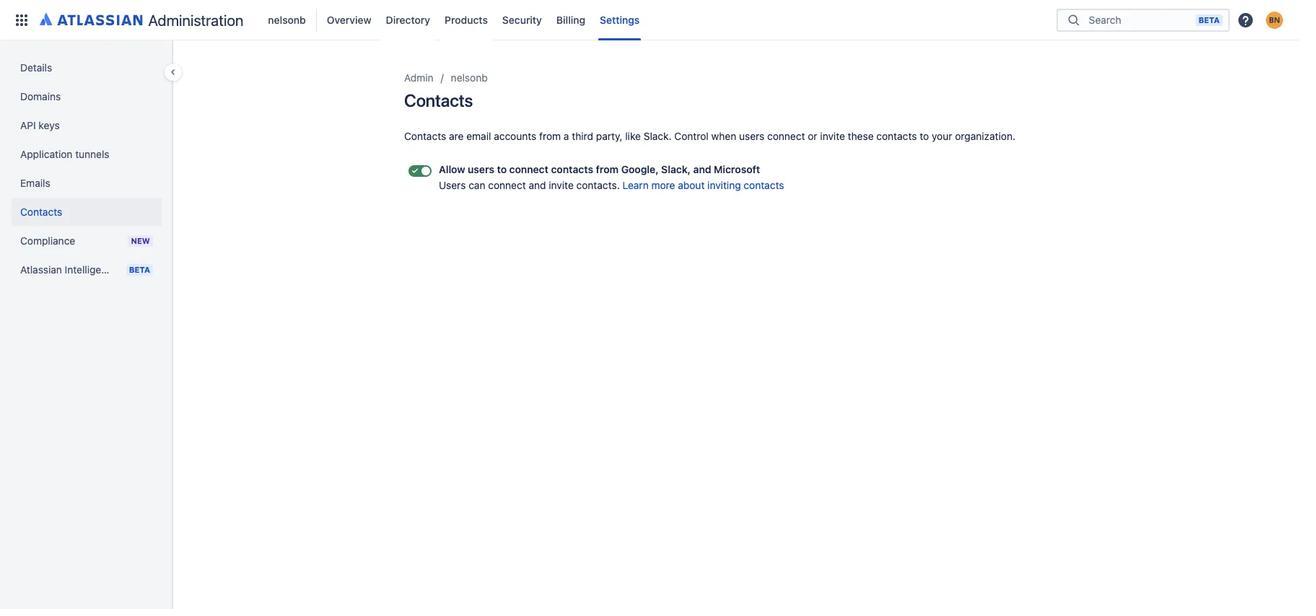 Task type: vqa. For each thing, say whether or not it's contained in the screenshot.
'Admin'
yes



Task type: describe. For each thing, give the bounding box(es) containing it.
0 vertical spatial connect
[[768, 130, 806, 142]]

details link
[[12, 53, 162, 82]]

appswitcher icon image
[[13, 11, 30, 29]]

products
[[445, 13, 488, 26]]

contacts link
[[12, 198, 162, 227]]

0 horizontal spatial and
[[529, 179, 546, 191]]

from inside allow users to connect contacts from google, slack, and microsoft users can connect and invite contacts. learn more about inviting contacts
[[596, 163, 619, 175]]

billing link
[[552, 8, 590, 31]]

administration link
[[35, 8, 249, 31]]

nelsonb for leftmost nelsonb link
[[268, 13, 306, 26]]

domains
[[20, 90, 61, 103]]

directory link
[[382, 8, 435, 31]]

emails link
[[12, 169, 162, 198]]

to inside allow users to connect contacts from google, slack, and microsoft users can connect and invite contacts. learn more about inviting contacts
[[497, 163, 507, 175]]

check image
[[409, 165, 421, 177]]

third
[[572, 130, 594, 142]]

intelligence
[[65, 264, 118, 276]]

0 horizontal spatial from
[[539, 130, 561, 142]]

overview
[[327, 13, 372, 26]]

api keys link
[[12, 111, 162, 140]]

products link
[[441, 8, 492, 31]]

admin
[[404, 71, 434, 84]]

0 vertical spatial invite
[[821, 130, 845, 142]]

administration banner
[[0, 0, 1300, 40]]

security
[[503, 13, 542, 26]]

party,
[[596, 130, 623, 142]]

api keys
[[20, 119, 60, 131]]

emails
[[20, 177, 50, 189]]

about
[[678, 179, 705, 191]]

0 horizontal spatial nelsonb link
[[264, 8, 310, 31]]

1 vertical spatial contacts
[[551, 163, 594, 175]]

application tunnels
[[20, 148, 109, 160]]

1 vertical spatial connect
[[510, 163, 549, 175]]

1 vertical spatial contacts
[[404, 130, 446, 142]]

a
[[564, 130, 569, 142]]

organization.
[[956, 130, 1016, 142]]

beta
[[1199, 15, 1220, 24]]

keys
[[39, 119, 60, 131]]

these
[[848, 130, 874, 142]]

2 vertical spatial contacts
[[20, 206, 62, 218]]

nelsonb for right nelsonb link
[[451, 71, 488, 84]]

contacts.
[[577, 179, 620, 191]]

users inside allow users to connect contacts from google, slack, and microsoft users can connect and invite contacts. learn more about inviting contacts
[[468, 163, 495, 175]]

settings link
[[596, 8, 644, 31]]

when
[[712, 130, 737, 142]]

allow users to connect contacts from google, slack, and microsoft users can connect and invite contacts. learn more about inviting contacts
[[439, 163, 785, 191]]

your
[[932, 130, 953, 142]]

application
[[20, 148, 73, 160]]

administration
[[148, 11, 244, 29]]

api
[[20, 119, 36, 131]]

allow
[[439, 163, 465, 175]]

billing
[[557, 13, 586, 26]]



Task type: locate. For each thing, give the bounding box(es) containing it.
Search field
[[1085, 7, 1196, 33]]

nelsonb
[[268, 13, 306, 26], [451, 71, 488, 84]]

accounts
[[494, 130, 537, 142]]

1 horizontal spatial invite
[[821, 130, 845, 142]]

more
[[652, 179, 676, 191]]

new
[[131, 236, 150, 246]]

security link
[[498, 8, 547, 31]]

0 vertical spatial contacts
[[877, 130, 917, 142]]

1 vertical spatial nelsonb
[[451, 71, 488, 84]]

and up learn more about inviting contacts link
[[694, 163, 712, 175]]

to left your
[[920, 130, 929, 142]]

invite inside allow users to connect contacts from google, slack, and microsoft users can connect and invite contacts. learn more about inviting contacts
[[549, 179, 574, 191]]

cross image
[[420, 165, 431, 177]]

email
[[467, 130, 491, 142]]

admin link
[[404, 69, 434, 87]]

overview link
[[323, 8, 376, 31]]

learn more about inviting contacts link
[[623, 179, 785, 191]]

1 horizontal spatial contacts
[[744, 179, 785, 191]]

microsoft
[[714, 163, 761, 175]]

contacts down microsoft
[[744, 179, 785, 191]]

directory
[[386, 13, 430, 26]]

1 vertical spatial from
[[596, 163, 619, 175]]

users up can
[[468, 163, 495, 175]]

nelsonb link right the admin link on the top left
[[451, 69, 488, 87]]

from left the a
[[539, 130, 561, 142]]

help icon image
[[1238, 11, 1255, 29]]

users
[[739, 130, 765, 142], [468, 163, 495, 175]]

account image
[[1267, 11, 1284, 29]]

learn
[[623, 179, 649, 191]]

tunnels
[[75, 148, 109, 160]]

or
[[808, 130, 818, 142]]

contacts down emails on the top left of the page
[[20, 206, 62, 218]]

0 horizontal spatial to
[[497, 163, 507, 175]]

contacts down the admin link on the top left
[[404, 90, 473, 110]]

connect right can
[[488, 179, 526, 191]]

atlassian
[[20, 264, 62, 276]]

search icon image
[[1066, 13, 1083, 27]]

0 vertical spatial nelsonb link
[[264, 8, 310, 31]]

and
[[694, 163, 712, 175], [529, 179, 546, 191]]

details
[[20, 61, 52, 74]]

connect down the accounts
[[510, 163, 549, 175]]

global navigation element
[[9, 0, 1057, 40]]

0 horizontal spatial invite
[[549, 179, 574, 191]]

contacts are email accounts from a third party, like slack. control when users connect or invite these contacts to your organization.
[[404, 130, 1016, 142]]

0 vertical spatial and
[[694, 163, 712, 175]]

beta
[[129, 265, 150, 274]]

invite left the contacts.
[[549, 179, 574, 191]]

and down the accounts
[[529, 179, 546, 191]]

1 horizontal spatial from
[[596, 163, 619, 175]]

1 vertical spatial users
[[468, 163, 495, 175]]

application tunnels link
[[12, 140, 162, 169]]

slack.
[[644, 130, 672, 142]]

slack,
[[662, 163, 691, 175]]

0 horizontal spatial users
[[468, 163, 495, 175]]

0 vertical spatial contacts
[[404, 90, 473, 110]]

settings
[[600, 13, 640, 26]]

invite
[[821, 130, 845, 142], [549, 179, 574, 191]]

google,
[[622, 163, 659, 175]]

0 horizontal spatial nelsonb
[[268, 13, 306, 26]]

1 vertical spatial and
[[529, 179, 546, 191]]

control
[[675, 130, 709, 142]]

nelsonb link
[[264, 8, 310, 31], [451, 69, 488, 87]]

to
[[920, 130, 929, 142], [497, 163, 507, 175]]

1 horizontal spatial nelsonb link
[[451, 69, 488, 87]]

2 vertical spatial contacts
[[744, 179, 785, 191]]

are
[[449, 130, 464, 142]]

0 vertical spatial from
[[539, 130, 561, 142]]

2 vertical spatial connect
[[488, 179, 526, 191]]

1 horizontal spatial users
[[739, 130, 765, 142]]

1 vertical spatial to
[[497, 163, 507, 175]]

invite right or
[[821, 130, 845, 142]]

from up the contacts.
[[596, 163, 619, 175]]

0 vertical spatial users
[[739, 130, 765, 142]]

nelsonb inside global navigation element
[[268, 13, 306, 26]]

domains link
[[12, 82, 162, 111]]

like
[[626, 130, 641, 142]]

nelsonb left the overview
[[268, 13, 306, 26]]

inviting
[[708, 179, 741, 191]]

contacts right these
[[877, 130, 917, 142]]

0 horizontal spatial contacts
[[551, 163, 594, 175]]

compliance
[[20, 235, 75, 247]]

can
[[469, 179, 486, 191]]

atlassian intelligence
[[20, 264, 118, 276]]

contacts
[[404, 90, 473, 110], [404, 130, 446, 142], [20, 206, 62, 218]]

contacts left are
[[404, 130, 446, 142]]

2 horizontal spatial contacts
[[877, 130, 917, 142]]

from
[[539, 130, 561, 142], [596, 163, 619, 175]]

1 vertical spatial invite
[[549, 179, 574, 191]]

to down the accounts
[[497, 163, 507, 175]]

contacts
[[877, 130, 917, 142], [551, 163, 594, 175], [744, 179, 785, 191]]

1 horizontal spatial to
[[920, 130, 929, 142]]

contacts up the contacts.
[[551, 163, 594, 175]]

connect left or
[[768, 130, 806, 142]]

users
[[439, 179, 466, 191]]

nelsonb right admin
[[451, 71, 488, 84]]

atlassian image
[[40, 10, 143, 27], [40, 10, 143, 27]]

1 horizontal spatial nelsonb
[[451, 71, 488, 84]]

users right when
[[739, 130, 765, 142]]

1 vertical spatial nelsonb link
[[451, 69, 488, 87]]

0 vertical spatial nelsonb
[[268, 13, 306, 26]]

0 vertical spatial to
[[920, 130, 929, 142]]

1 horizontal spatial and
[[694, 163, 712, 175]]

nelsonb link left overview link at the top left of the page
[[264, 8, 310, 31]]

connect
[[768, 130, 806, 142], [510, 163, 549, 175], [488, 179, 526, 191]]



